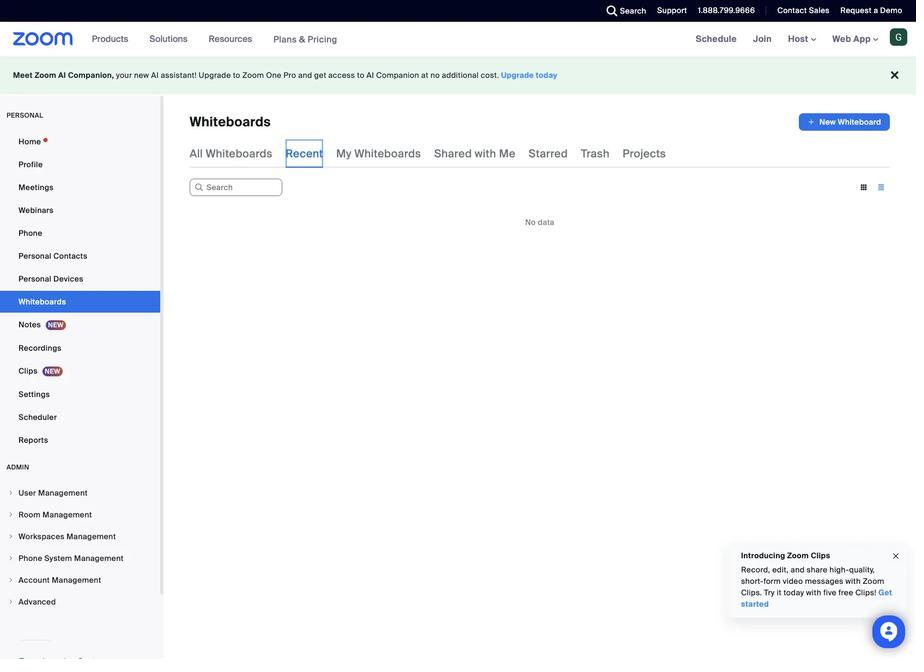 Task type: locate. For each thing, give the bounding box(es) containing it.
edit,
[[773, 565, 789, 575]]

personal for personal contacts
[[19, 251, 51, 261]]

no data
[[525, 218, 555, 227]]

account management menu item
[[0, 570, 160, 591]]

right image for phone system management
[[8, 555, 14, 562]]

right image inside workspaces management menu item
[[8, 534, 14, 540]]

0 horizontal spatial clips
[[19, 366, 38, 376]]

management for account management
[[52, 576, 101, 585]]

right image left system on the left bottom
[[8, 555, 14, 562]]

and inside record, edit, and share high-quality, short-form video messages with zoom clips. try it today with five free clips!
[[791, 565, 805, 575]]

whiteboards application
[[190, 113, 890, 131]]

and left get
[[298, 70, 312, 80]]

whiteboards inside personal menu menu
[[19, 297, 66, 307]]

phone inside personal menu menu
[[19, 228, 42, 238]]

try
[[764, 588, 775, 598]]

1 horizontal spatial to
[[357, 70, 365, 80]]

zoom left one
[[242, 70, 264, 80]]

0 vertical spatial clips
[[19, 366, 38, 376]]

1 vertical spatial with
[[846, 577, 861, 587]]

data
[[538, 218, 555, 227]]

right image left advanced
[[8, 599, 14, 606]]

request a demo link
[[833, 0, 916, 22], [841, 5, 903, 15]]

right image for user management
[[8, 490, 14, 497]]

personal up personal devices
[[19, 251, 51, 261]]

free
[[839, 588, 854, 598]]

join link
[[745, 22, 780, 57]]

right image inside user management menu item
[[8, 490, 14, 497]]

reports link
[[0, 430, 160, 451]]

messages
[[805, 577, 844, 587]]

phone up account
[[19, 554, 42, 564]]

ai left companion at the left top of the page
[[367, 70, 374, 80]]

advanced
[[19, 597, 56, 607]]

banner
[[0, 22, 916, 57]]

3 ai from the left
[[367, 70, 374, 80]]

1 horizontal spatial clips
[[811, 551, 830, 561]]

phone down webinars
[[19, 228, 42, 238]]

management down workspaces management menu item at the left of the page
[[74, 554, 124, 564]]

settings link
[[0, 384, 160, 406]]

shared with me
[[434, 147, 516, 161]]

personal devices link
[[0, 268, 160, 290]]

starred
[[529, 147, 568, 161]]

clips link
[[0, 360, 160, 383]]

2 right image from the top
[[8, 512, 14, 518]]

with up 'free'
[[846, 577, 861, 587]]

contact sales link
[[769, 0, 833, 22], [778, 5, 830, 15]]

web app
[[833, 33, 871, 45]]

scheduler
[[19, 413, 57, 422]]

clips
[[19, 366, 38, 376], [811, 551, 830, 561]]

1 vertical spatial clips
[[811, 551, 830, 561]]

zoom up clips!
[[863, 577, 885, 587]]

0 vertical spatial with
[[475, 147, 496, 161]]

additional
[[442, 70, 479, 80]]

1.888.799.9666 button
[[690, 0, 758, 22], [698, 5, 755, 15]]

right image
[[8, 490, 14, 497], [8, 512, 14, 518], [8, 555, 14, 562], [8, 577, 14, 584]]

1.888.799.9666
[[698, 5, 755, 15]]

management up the room management
[[38, 488, 88, 498]]

my
[[336, 147, 352, 161]]

2 phone from the top
[[19, 554, 42, 564]]

today inside "meet zoom ai companion," footer
[[536, 70, 558, 80]]

share
[[807, 565, 828, 575]]

Search text field
[[190, 179, 282, 196]]

to right access
[[357, 70, 365, 80]]

right image inside phone system management menu item
[[8, 555, 14, 562]]

upgrade right cost.
[[501, 70, 534, 80]]

1 phone from the top
[[19, 228, 42, 238]]

1 horizontal spatial and
[[791, 565, 805, 575]]

meetings navigation
[[688, 22, 916, 57]]

and up video
[[791, 565, 805, 575]]

right image left user
[[8, 490, 14, 497]]

close image
[[892, 550, 901, 563]]

request
[[841, 5, 872, 15]]

app
[[854, 33, 871, 45]]

with left the me
[[475, 147, 496, 161]]

1 vertical spatial phone
[[19, 554, 42, 564]]

whiteboards
[[190, 113, 271, 130], [206, 147, 273, 161], [354, 147, 421, 161], [19, 297, 66, 307]]

workspaces
[[19, 532, 64, 542]]

right image left the workspaces
[[8, 534, 14, 540]]

room
[[19, 510, 41, 520]]

2 vertical spatial with
[[806, 588, 822, 598]]

me
[[499, 147, 516, 161]]

clips.
[[741, 588, 762, 598]]

personal contacts link
[[0, 245, 160, 267]]

record,
[[741, 565, 771, 575]]

recordings link
[[0, 337, 160, 359]]

right image for account management
[[8, 577, 14, 584]]

3 right image from the top
[[8, 555, 14, 562]]

phone inside menu item
[[19, 554, 42, 564]]

zoom right meet
[[35, 70, 56, 80]]

assistant!
[[161, 70, 197, 80]]

1 horizontal spatial with
[[806, 588, 822, 598]]

whiteboards up search text box
[[206, 147, 273, 161]]

today inside record, edit, and share high-quality, short-form video messages with zoom clips. try it today with five free clips!
[[784, 588, 804, 598]]

personal contacts
[[19, 251, 87, 261]]

phone system management menu item
[[0, 548, 160, 569]]

1 to from the left
[[233, 70, 240, 80]]

right image
[[8, 534, 14, 540], [8, 599, 14, 606]]

2 personal from the top
[[19, 274, 51, 284]]

management for workspaces management
[[66, 532, 116, 542]]

grid mode, not selected image
[[855, 183, 873, 192]]

shared
[[434, 147, 472, 161]]

1 vertical spatial personal
[[19, 274, 51, 284]]

workspaces management
[[19, 532, 116, 542]]

webinars link
[[0, 200, 160, 221]]

management inside menu item
[[43, 510, 92, 520]]

pricing
[[308, 34, 337, 45]]

right image for advanced
[[8, 599, 14, 606]]

management inside "menu item"
[[52, 576, 101, 585]]

home
[[19, 137, 41, 147]]

1 vertical spatial right image
[[8, 599, 14, 606]]

0 vertical spatial today
[[536, 70, 558, 80]]

clips up settings
[[19, 366, 38, 376]]

ai left the companion,
[[58, 70, 66, 80]]

4 right image from the top
[[8, 577, 14, 584]]

management up advanced menu item
[[52, 576, 101, 585]]

new whiteboard
[[820, 117, 881, 127]]

0 horizontal spatial to
[[233, 70, 240, 80]]

and
[[298, 70, 312, 80], [791, 565, 805, 575]]

get
[[314, 70, 326, 80]]

reports
[[19, 436, 48, 445]]

upgrade down product information navigation
[[199, 70, 231, 80]]

right image left "room"
[[8, 512, 14, 518]]

2 upgrade from the left
[[501, 70, 534, 80]]

phone link
[[0, 222, 160, 244]]

today up whiteboards 'application'
[[536, 70, 558, 80]]

short-
[[741, 577, 764, 587]]

0 vertical spatial phone
[[19, 228, 42, 238]]

0 vertical spatial and
[[298, 70, 312, 80]]

with down messages
[[806, 588, 822, 598]]

meet zoom ai companion, footer
[[0, 57, 916, 94]]

right image left account
[[8, 577, 14, 584]]

1 horizontal spatial upgrade
[[501, 70, 534, 80]]

0 vertical spatial personal
[[19, 251, 51, 261]]

and inside "meet zoom ai companion," footer
[[298, 70, 312, 80]]

today down video
[[784, 588, 804, 598]]

0 horizontal spatial with
[[475, 147, 496, 161]]

management up 'workspaces management'
[[43, 510, 92, 520]]

room management menu item
[[0, 505, 160, 526]]

account
[[19, 576, 50, 585]]

0 horizontal spatial upgrade
[[199, 70, 231, 80]]

phone
[[19, 228, 42, 238], [19, 554, 42, 564]]

0 horizontal spatial today
[[536, 70, 558, 80]]

whiteboards down personal devices
[[19, 297, 66, 307]]

support link
[[649, 0, 690, 22], [657, 5, 687, 15]]

1 horizontal spatial ai
[[151, 70, 159, 80]]

with
[[475, 147, 496, 161], [846, 577, 861, 587], [806, 588, 822, 598]]

1 horizontal spatial today
[[784, 588, 804, 598]]

clips up share
[[811, 551, 830, 561]]

advanced menu item
[[0, 592, 160, 613]]

upgrade
[[199, 70, 231, 80], [501, 70, 534, 80]]

right image inside the account management "menu item"
[[8, 577, 14, 584]]

to down resources dropdown button
[[233, 70, 240, 80]]

meet
[[13, 70, 33, 80]]

management up phone system management menu item
[[66, 532, 116, 542]]

right image inside "room management" menu item
[[8, 512, 14, 518]]

1 vertical spatial today
[[784, 588, 804, 598]]

meet zoom ai companion, your new ai assistant! upgrade to zoom one pro and get access to ai companion at no additional cost. upgrade today
[[13, 70, 558, 80]]

1 right image from the top
[[8, 490, 14, 497]]

cost.
[[481, 70, 499, 80]]

whiteboards up all whiteboards
[[190, 113, 271, 130]]

zoom
[[35, 70, 56, 80], [242, 70, 264, 80], [787, 551, 809, 561], [863, 577, 885, 587]]

your
[[116, 70, 132, 80]]

2 right image from the top
[[8, 599, 14, 606]]

get started link
[[741, 588, 893, 609]]

right image inside advanced menu item
[[8, 599, 14, 606]]

phone for phone
[[19, 228, 42, 238]]

2 ai from the left
[[151, 70, 159, 80]]

ai right new
[[151, 70, 159, 80]]

all
[[190, 147, 203, 161]]

0 horizontal spatial and
[[298, 70, 312, 80]]

personal down personal contacts
[[19, 274, 51, 284]]

1 personal from the top
[[19, 251, 51, 261]]

1 right image from the top
[[8, 534, 14, 540]]

schedule
[[696, 33, 737, 45]]

today
[[536, 70, 558, 80], [784, 588, 804, 598]]

1 vertical spatial and
[[791, 565, 805, 575]]

2 horizontal spatial ai
[[367, 70, 374, 80]]

0 horizontal spatial ai
[[58, 70, 66, 80]]

0 vertical spatial right image
[[8, 534, 14, 540]]

tabs of all whiteboard page tab list
[[190, 140, 666, 168]]

scheduler link
[[0, 407, 160, 428]]



Task type: vqa. For each thing, say whether or not it's contained in the screenshot.
Plans on the top left
yes



Task type: describe. For each thing, give the bounding box(es) containing it.
profile link
[[0, 154, 160, 176]]

whiteboards inside 'application'
[[190, 113, 271, 130]]

quality,
[[849, 565, 875, 575]]

introducing zoom clips
[[741, 551, 830, 561]]

a
[[874, 5, 878, 15]]

&
[[299, 34, 305, 45]]

whiteboards link
[[0, 291, 160, 313]]

system
[[44, 554, 72, 564]]

2 to from the left
[[357, 70, 365, 80]]

zoom inside record, edit, and share high-quality, short-form video messages with zoom clips. try it today with five free clips!
[[863, 577, 885, 587]]

all whiteboards
[[190, 147, 273, 161]]

resources button
[[209, 22, 257, 57]]

request a demo
[[841, 5, 903, 15]]

started
[[741, 600, 769, 609]]

solutions
[[150, 33, 188, 45]]

search button
[[598, 0, 649, 22]]

account management
[[19, 576, 101, 585]]

trash
[[581, 147, 610, 161]]

sales
[[809, 5, 830, 15]]

one
[[266, 70, 282, 80]]

settings
[[19, 390, 50, 400]]

clips!
[[856, 588, 877, 598]]

1 upgrade from the left
[[199, 70, 231, 80]]

contacts
[[53, 251, 87, 261]]

whiteboard
[[838, 117, 881, 127]]

right image for workspaces management
[[8, 534, 14, 540]]

devices
[[53, 274, 83, 284]]

room management
[[19, 510, 92, 520]]

contact sales
[[778, 5, 830, 15]]

right image for room management
[[8, 512, 14, 518]]

at
[[421, 70, 429, 80]]

banner containing products
[[0, 22, 916, 57]]

home link
[[0, 131, 160, 153]]

host button
[[788, 33, 816, 45]]

companion
[[376, 70, 419, 80]]

add image
[[808, 117, 815, 128]]

profile picture image
[[890, 28, 908, 46]]

access
[[328, 70, 355, 80]]

user management menu item
[[0, 483, 160, 504]]

plans & pricing
[[273, 34, 337, 45]]

schedule link
[[688, 22, 745, 57]]

products
[[92, 33, 128, 45]]

recent
[[286, 147, 323, 161]]

phone system management
[[19, 554, 124, 564]]

recordings
[[19, 343, 61, 353]]

admin
[[7, 463, 29, 472]]

get started
[[741, 588, 893, 609]]

new
[[134, 70, 149, 80]]

clips inside personal menu menu
[[19, 366, 38, 376]]

personal for personal devices
[[19, 274, 51, 284]]

workspaces management menu item
[[0, 527, 160, 547]]

form
[[764, 577, 781, 587]]

management for room management
[[43, 510, 92, 520]]

my whiteboards
[[336, 147, 421, 161]]

meetings
[[19, 183, 54, 192]]

video
[[783, 577, 803, 587]]

admin menu menu
[[0, 483, 160, 614]]

new
[[820, 117, 836, 127]]

list mode, selected image
[[873, 183, 890, 192]]

get
[[879, 588, 893, 598]]

user
[[19, 488, 36, 498]]

zoom logo image
[[13, 32, 73, 46]]

personal
[[7, 111, 43, 120]]

join
[[753, 33, 772, 45]]

resources
[[209, 33, 252, 45]]

with inside the tabs of all whiteboard page tab list
[[475, 147, 496, 161]]

product information navigation
[[84, 22, 346, 57]]

projects
[[623, 147, 666, 161]]

host
[[788, 33, 811, 45]]

2 horizontal spatial with
[[846, 577, 861, 587]]

personal menu menu
[[0, 131, 160, 452]]

solutions button
[[150, 22, 192, 57]]

products button
[[92, 22, 133, 57]]

management for user management
[[38, 488, 88, 498]]

web app button
[[833, 33, 879, 45]]

upgrade today link
[[501, 70, 558, 80]]

search
[[620, 6, 647, 16]]

high-
[[830, 565, 849, 575]]

1 ai from the left
[[58, 70, 66, 80]]

meetings link
[[0, 177, 160, 198]]

web
[[833, 33, 851, 45]]

zoom up edit,
[[787, 551, 809, 561]]

whiteboards right my
[[354, 147, 421, 161]]

record, edit, and share high-quality, short-form video messages with zoom clips. try it today with five free clips!
[[741, 565, 885, 598]]

companion,
[[68, 70, 114, 80]]

webinars
[[19, 206, 54, 215]]

notes
[[19, 320, 41, 330]]

introducing
[[741, 551, 786, 561]]

demo
[[880, 5, 903, 15]]

phone for phone system management
[[19, 554, 42, 564]]

pro
[[284, 70, 296, 80]]

user management
[[19, 488, 88, 498]]

it
[[777, 588, 782, 598]]



